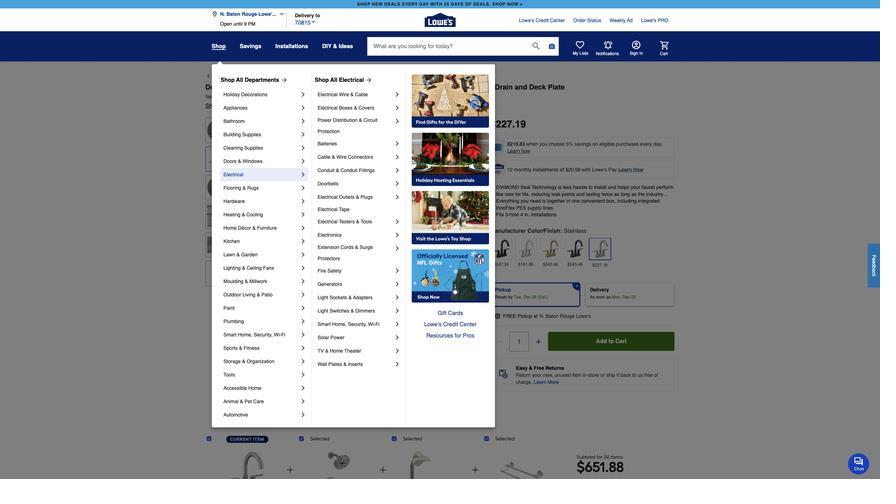 Task type: locate. For each thing, give the bounding box(es) containing it.
1 vertical spatial supplies
[[244, 145, 263, 151]]

wire down handle
[[339, 92, 349, 97]]

1 all from the left
[[236, 77, 243, 83]]

1 vertical spatial baton
[[546, 314, 559, 319]]

0 vertical spatial smart
[[318, 322, 331, 327]]

0 horizontal spatial is
[[543, 198, 546, 204]]

1 horizontal spatial credit
[[536, 18, 549, 23]]

0 vertical spatial wi-
[[368, 322, 376, 327]]

1 vertical spatial and
[[609, 185, 617, 190]]

chevron right image for paint "link" at the bottom
[[300, 305, 307, 312]]

bathroom link
[[262, 72, 289, 81], [224, 115, 300, 128]]

& right sockets
[[349, 295, 352, 301]]

0 horizontal spatial delivery
[[295, 12, 314, 18]]

light sockets & adapters link
[[318, 291, 394, 305]]

of right the free
[[655, 373, 659, 378]]

3 title image from the top
[[207, 234, 229, 256]]

status
[[588, 18, 602, 23]]

now
[[508, 2, 519, 7]]

is inside diamond seal technology is less hassle to install and helps your faucet perform like new for life, reducing leak points and lasting twice as long as the industry standard
[[559, 185, 562, 190]]

0 vertical spatial tools
[[361, 219, 372, 225]]

home décor & furniture
[[224, 225, 277, 231]]

1 horizontal spatial cable
[[355, 92, 368, 97]]

$20.58
[[566, 167, 581, 172]]

learn how button
[[508, 148, 531, 155]]

& right the sports
[[239, 346, 243, 351]]

0 horizontal spatial learn
[[508, 148, 520, 154]]

including
[[618, 198, 637, 204]]

0 horizontal spatial security,
[[254, 332, 273, 338]]

None search field
[[367, 37, 559, 62]]

everything
[[496, 198, 520, 204]]

title image down the building
[[207, 148, 229, 170]]

item number 4 1 3 0 9 5 5 and model number 2 5 5 9 - s s m p u - d s t element
[[206, 93, 675, 100]]

choose
[[549, 141, 565, 147]]

arrow right image
[[279, 77, 288, 84], [364, 77, 373, 84], [449, 227, 458, 236]]

perform
[[657, 185, 674, 190]]

shop
[[358, 2, 371, 7], [493, 2, 506, 7]]

security,
[[348, 322, 367, 327], [254, 332, 273, 338]]

chevron right image for appliances
[[300, 104, 307, 111]]

in up dst at the left of the page
[[288, 83, 295, 91]]

light down generators
[[318, 295, 329, 301]]

smart home, security, wi-fi link up fitness
[[224, 328, 300, 342]]

chevron right image for light switches & dimmers link at the left of the page
[[394, 308, 401, 315]]

for
[[516, 192, 521, 197], [455, 333, 462, 339], [597, 455, 603, 461]]

title image up the lighting
[[207, 234, 229, 256]]

smart up the sports
[[224, 332, 237, 338]]

$243.46 down the champagne bronze image
[[543, 262, 559, 267]]

1 vertical spatial learn
[[619, 167, 632, 172]]

2 horizontal spatial arrow right image
[[449, 227, 458, 236]]

1 vertical spatial fi
[[282, 332, 286, 338]]

cable down batteries
[[318, 154, 331, 160]]

delta down 4130955 on the left top of page
[[220, 103, 233, 109]]

25 inside delivery as soon as mon, dec 25
[[632, 295, 636, 300]]

1 vertical spatial 4
[[606, 455, 609, 461]]

& inside button
[[333, 43, 337, 50]]

building supplies link
[[224, 128, 300, 141]]

matte black image
[[493, 240, 511, 258]]

# right "model"
[[258, 94, 260, 100]]

sign in
[[630, 51, 644, 56]]

for left (
[[597, 455, 603, 461]]

chrome image
[[517, 240, 536, 258]]

learn right pay at the right top of the page
[[619, 167, 632, 172]]

center for lowe's credit center
[[460, 322, 477, 328]]

& right cords
[[355, 245, 359, 250]]

chevron right image for bathroom
[[300, 118, 307, 125]]

& left "patio"
[[257, 292, 260, 298]]

2 vertical spatial home
[[249, 386, 262, 391]]

2 light from the top
[[318, 308, 329, 314]]

delta inside delta trinsic stainless 4-in centerset 2-handle watersense bathroom sink faucet with drain and deck plate item # 4130955 | model # 2559-ssmpu-dst
[[206, 83, 223, 91]]

power up protection
[[318, 117, 332, 123]]

fi up solar power link
[[376, 322, 380, 327]]

animal
[[224, 399, 239, 405]]

sign in button
[[630, 41, 644, 56]]

seal
[[521, 185, 531, 190]]

moulding & millwork link
[[224, 275, 300, 288]]

0 horizontal spatial baton
[[227, 11, 241, 17]]

delivery inside delivery as soon as mon, dec 25
[[591, 287, 610, 293]]

2 vertical spatial for
[[597, 455, 603, 461]]

25 for delivery
[[632, 295, 636, 300]]

chevron right image for electrical boxes & covers
[[394, 104, 401, 111]]

& left 'free'
[[529, 366, 533, 371]]

flooring & rugs link
[[224, 181, 300, 195]]

shop for shop delta
[[206, 103, 219, 109]]

arrow right image inside the shop all departments link
[[279, 77, 288, 84]]

appliances
[[224, 105, 248, 111]]

0 vertical spatial pickup
[[495, 287, 512, 293]]

& left plugs
[[356, 194, 359, 200]]

0 horizontal spatial in
[[288, 83, 295, 91]]

2 faucets from the left
[[438, 73, 459, 79]]

lowe's home improvement logo image
[[425, 4, 456, 35]]

is inside everything you need is together in one convenient box, including integrated innoflex pex supply lines fits 3-hole 4 in. installations
[[543, 198, 546, 204]]

2 all from the left
[[331, 77, 338, 83]]

theater
[[345, 349, 362, 354]]

shop left 2-
[[315, 77, 329, 83]]

chevron right image for the flooring & rugs "link"
[[300, 185, 307, 192]]

shop for shop all electrical
[[315, 77, 329, 83]]

and up twice
[[609, 185, 617, 190]]

(est.)
[[538, 295, 548, 300]]

chevron right image for animal & pet care
[[300, 398, 307, 405]]

smart
[[318, 322, 331, 327], [224, 332, 237, 338]]

chevron right image for tv & home theater link
[[394, 348, 401, 355]]

living
[[243, 292, 256, 298]]

1 horizontal spatial n.
[[540, 314, 545, 319]]

0 horizontal spatial conduit
[[318, 168, 335, 173]]

fans
[[263, 266, 274, 271]]

chevron right image for electronics
[[394, 232, 401, 239]]

1 vertical spatial bathroom link
[[224, 115, 300, 128]]

cords
[[341, 245, 354, 250]]

smart home, security, wi-fi down light switches & dimmers
[[318, 322, 380, 327]]

arrow right image for shop all electrical
[[364, 77, 373, 84]]

0 horizontal spatial plus image
[[286, 466, 295, 475]]

1 horizontal spatial cart
[[661, 51, 669, 56]]

to up lasting
[[589, 185, 593, 190]]

better together heading
[[206, 406, 647, 417]]

is for technology
[[559, 185, 562, 190]]

& right diy
[[333, 43, 337, 50]]

heads
[[373, 73, 390, 79]]

credit inside "lowe's credit center" link
[[536, 18, 549, 23]]

flooring
[[224, 185, 241, 191]]

faucets up 2-
[[323, 73, 344, 79]]

lawn & garden link
[[224, 248, 300, 262]]

0 horizontal spatial 25
[[444, 2, 450, 7]]

arrow right image inside shop all electrical link
[[364, 77, 373, 84]]

chevron right image for wall plates & inserts
[[394, 361, 401, 368]]

1 horizontal spatial smart home, security, wi-fi
[[318, 322, 380, 327]]

doorbells
[[318, 181, 339, 187]]

returns
[[546, 366, 565, 371]]

& left circuit
[[359, 117, 363, 123]]

1 vertical spatial wi-
[[274, 332, 282, 338]]

1 vertical spatial home,
[[238, 332, 253, 338]]

learn how link
[[619, 167, 644, 172]]

baton up open until 9 pm
[[227, 11, 241, 17]]

Search Query text field
[[368, 37, 527, 56]]

batteries
[[318, 141, 337, 147]]

lowe's left pro
[[642, 18, 657, 23]]

arrow right image for shop all departments
[[279, 77, 288, 84]]

you inside $215.83 when you choose 5% savings on eligible purchases every day. learn how
[[540, 141, 548, 147]]

electrical tape link
[[318, 204, 401, 215]]

& inside easy & free returns return your new, unused item in-store or ship it back to us free of charge.
[[529, 366, 533, 371]]

0 vertical spatial supplies
[[243, 132, 261, 138]]

center
[[551, 18, 565, 23], [460, 322, 477, 328]]

0 horizontal spatial tools
[[224, 372, 235, 378]]

sink
[[424, 73, 436, 79], [438, 83, 453, 91]]

center up pros
[[460, 322, 477, 328]]

wi- down plumbing link at the bottom left of the page
[[274, 332, 282, 338]]

power
[[318, 117, 332, 123], [331, 335, 345, 341]]

to inside diamond seal technology is less hassle to install and helps your faucet perform like new for life, reducing leak points and lasting twice as long as the industry standard
[[589, 185, 593, 190]]

deals.
[[474, 2, 491, 7]]

n. right location icon
[[220, 11, 225, 17]]

0 horizontal spatial stainless
[[249, 83, 280, 91]]

back to results link
[[206, 72, 256, 81]]

cable & wire connectors link
[[318, 151, 394, 164]]

with
[[479, 83, 493, 91], [582, 167, 591, 172]]

25 right with
[[444, 2, 450, 7]]

0 horizontal spatial you
[[521, 198, 529, 204]]

1 shop from the left
[[358, 2, 371, 7]]

pickup left at
[[518, 314, 533, 319]]

tape
[[339, 207, 350, 212]]

hole
[[510, 212, 519, 218]]

1 light from the top
[[318, 295, 329, 301]]

location image
[[212, 11, 218, 17]]

dec inside pickup ready by tue, dec 26 (est.)
[[524, 295, 531, 300]]

1 conduit from the left
[[318, 168, 335, 173]]

25 right mon,
[[632, 295, 636, 300]]

1 vertical spatial cart
[[616, 339, 627, 345]]

0 vertical spatial n.
[[220, 11, 225, 17]]

1 vertical spatial stainless
[[564, 228, 587, 235]]

credit up resources for pros
[[444, 322, 459, 328]]

heating & cooling
[[224, 212, 263, 218]]

bathroom down appliances
[[224, 119, 245, 124]]

0 vertical spatial rouge
[[242, 11, 257, 17]]

0 horizontal spatial home,
[[238, 332, 253, 338]]

0 horizontal spatial smart home, security, wi-fi link
[[224, 328, 300, 342]]

unused
[[555, 373, 571, 378]]

free
[[534, 366, 545, 371]]

wi-
[[368, 322, 376, 327], [274, 332, 282, 338]]

0 vertical spatial baton
[[227, 11, 241, 17]]

home up the care in the bottom of the page
[[249, 386, 262, 391]]

to inside button
[[609, 339, 614, 345]]

0 horizontal spatial $243.46
[[543, 262, 559, 267]]

you inside everything you need is together in one convenient box, including integrated innoflex pex supply lines fits 3-hole 4 in. installations
[[521, 198, 529, 204]]

4.5 stars image
[[241, 103, 247, 110]]

2 shop from the left
[[315, 77, 329, 83]]

pm
[[248, 21, 256, 27]]

electrical inside 'link'
[[318, 194, 338, 200]]

on
[[593, 141, 599, 147]]

credit inside the lowe's credit center link
[[444, 322, 459, 328]]

0 vertical spatial home,
[[332, 322, 347, 327]]

2 shop from the left
[[493, 2, 506, 7]]

0 horizontal spatial selected
[[311, 436, 330, 442]]

1 horizontal spatial home,
[[332, 322, 347, 327]]

option group
[[488, 281, 678, 309]]

centerset
[[297, 83, 328, 91]]

cleaning
[[224, 145, 243, 151]]

organization
[[247, 359, 275, 365]]

$215.83 when you choose 5% savings on eligible purchases every day. learn how
[[508, 141, 663, 154]]

dec right mon,
[[623, 295, 631, 300]]

1 horizontal spatial home
[[249, 386, 262, 391]]

chevron right image for sports & fitness
[[300, 345, 307, 352]]

all for departments
[[236, 77, 243, 83]]

1 dec from the left
[[524, 295, 531, 300]]

plus image
[[536, 339, 543, 346], [286, 466, 295, 475], [472, 466, 480, 475]]

home up plates
[[330, 349, 343, 354]]

0 horizontal spatial center
[[460, 322, 477, 328]]

0 horizontal spatial rouge
[[242, 11, 257, 17]]

install
[[595, 185, 607, 190]]

monthly
[[515, 167, 532, 172]]

cable up covers
[[355, 92, 368, 97]]

light inside light sockets & adapters link
[[318, 295, 329, 301]]

1 horizontal spatial and
[[577, 192, 585, 197]]

1 horizontal spatial you
[[540, 141, 548, 147]]

for inside 'subtotal for ( 4 ) items $ 651 .88'
[[597, 455, 603, 461]]

1 vertical spatial credit
[[444, 322, 459, 328]]

1 vertical spatial $
[[577, 459, 585, 476]]

2 dec from the left
[[623, 295, 631, 300]]

for for subtotal for ( 4 ) items $ 651 .88
[[597, 455, 603, 461]]

2 title image from the top
[[207, 206, 229, 227]]

conduit down cable & wire connectors at left
[[341, 168, 358, 173]]

4 left in.
[[521, 212, 524, 218]]

1 vertical spatial n.
[[540, 314, 545, 319]]

to up chevron down icon
[[316, 12, 320, 18]]

credit up 'search' image
[[536, 18, 549, 23]]

to for add
[[609, 339, 614, 345]]

rouge up the pm
[[242, 11, 257, 17]]

chevron left image
[[206, 73, 211, 79]]

chevron right image for lawn & garden
[[300, 251, 307, 258]]

in
[[640, 51, 644, 56]]

$243.46 down venetian bronze image
[[568, 262, 583, 267]]

delivery up soon
[[591, 287, 610, 293]]

bathroom up 4-
[[262, 73, 289, 79]]

home, down switches
[[332, 322, 347, 327]]

1 shop from the left
[[221, 77, 235, 83]]

chevron right image for batteries
[[394, 140, 401, 147]]

& inside "link"
[[243, 185, 246, 191]]

cart inside button
[[661, 51, 669, 56]]

2559-
[[260, 94, 273, 100]]

chevron right image for electrical wire & cable
[[394, 91, 401, 98]]

outdoor living & patio link
[[224, 288, 300, 302]]

chevron right image for generators link
[[394, 281, 401, 288]]

1 $243.46 from the left
[[543, 262, 559, 267]]

tools down storage
[[224, 372, 235, 378]]

& down batteries
[[332, 154, 335, 160]]

1 horizontal spatial your
[[631, 185, 641, 190]]

electrical inside "link"
[[224, 172, 244, 178]]

1 horizontal spatial for
[[516, 192, 521, 197]]

shop down item
[[206, 103, 219, 109]]

1 horizontal spatial smart
[[318, 322, 331, 327]]

and down hassle
[[577, 192, 585, 197]]

together
[[420, 407, 463, 417]]

& left cooling
[[242, 212, 245, 218]]

and
[[515, 83, 528, 91], [609, 185, 617, 190], [577, 192, 585, 197]]

is left the less
[[559, 185, 562, 190]]

1 selected from the left
[[311, 436, 330, 442]]

ready
[[495, 295, 508, 300]]

1 vertical spatial sink
[[438, 83, 453, 91]]

0 horizontal spatial all
[[236, 77, 243, 83]]

electrical for electrical tape
[[318, 207, 338, 212]]

venetian bronze image
[[566, 240, 585, 258]]

pickup ready by tue, dec 26 (est.)
[[495, 287, 548, 300]]

light inside light switches & dimmers link
[[318, 308, 329, 314]]

12
[[508, 167, 513, 172]]

1 vertical spatial 25
[[632, 295, 636, 300]]

& left rugs in the top left of the page
[[243, 185, 246, 191]]

electrical for electrical outlets & plugs
[[318, 194, 338, 200]]

arrow left image
[[254, 227, 262, 236]]

in down points
[[567, 198, 571, 204]]

1 vertical spatial for
[[455, 333, 462, 339]]

to inside easy & free returns return your new, unused item in-store or ship it back to us free of charge.
[[633, 373, 637, 378]]

rouge right at
[[561, 314, 575, 319]]

chevron right image for electrical testers & tools
[[394, 218, 401, 225]]

all for electrical
[[331, 77, 338, 83]]

patio
[[262, 292, 273, 298]]

pickup up ready
[[495, 287, 512, 293]]

chevron right image for heating & cooling link
[[300, 211, 307, 218]]

1 vertical spatial title image
[[207, 206, 229, 227]]

0 vertical spatial shop
[[212, 43, 226, 50]]

option group containing pickup
[[488, 281, 678, 309]]

0 horizontal spatial smart home, security, wi-fi
[[224, 332, 286, 338]]

1 horizontal spatial 25
[[632, 295, 636, 300]]

supplies
[[243, 132, 261, 138], [244, 145, 263, 151]]

& right storage
[[242, 359, 246, 365]]

smart home, security, wi-fi link down light switches & dimmers
[[318, 318, 394, 331]]

you right when
[[540, 141, 548, 147]]

lowe's down 'as'
[[576, 314, 592, 319]]

shop down open
[[212, 43, 226, 50]]

bathroom down bathroom sink faucets
[[403, 83, 436, 91]]

chevron right image
[[394, 118, 401, 125], [300, 171, 307, 178], [394, 180, 401, 187], [300, 185, 307, 192], [394, 194, 401, 201], [300, 211, 307, 218], [300, 238, 307, 245], [394, 268, 401, 275], [300, 278, 307, 285], [394, 281, 401, 288], [300, 292, 307, 299], [300, 305, 307, 312], [394, 308, 401, 315], [300, 318, 307, 325], [394, 321, 401, 328], [300, 332, 307, 339], [394, 334, 401, 341], [394, 348, 401, 355], [300, 412, 307, 419]]

1 vertical spatial power
[[331, 335, 345, 341]]

0 vertical spatial delivery
[[295, 12, 314, 18]]

dec inside delivery as soon as mon, dec 25
[[623, 295, 631, 300]]

& right the lawn
[[237, 252, 240, 258]]

cart right add
[[616, 339, 627, 345]]

0 vertical spatial security,
[[348, 322, 367, 327]]

wire
[[339, 92, 349, 97], [337, 154, 347, 160]]

as left long
[[615, 192, 620, 197]]

1 vertical spatial of
[[655, 373, 659, 378]]

n. right at
[[540, 314, 545, 319]]

2 vertical spatial learn
[[534, 380, 547, 385]]

& right the testers on the left top
[[356, 219, 360, 225]]

light left switches
[[318, 308, 329, 314]]

accessible
[[224, 386, 247, 391]]

doorbells link
[[318, 177, 394, 191]]

shop inside shop all electrical link
[[315, 77, 329, 83]]

current
[[230, 437, 252, 442]]

learn down new,
[[534, 380, 547, 385]]

smart up solar
[[318, 322, 331, 327]]

fire safety
[[318, 268, 342, 274]]

1 horizontal spatial #
[[258, 94, 260, 100]]

#
[[216, 94, 219, 100], [258, 94, 260, 100]]

shop all electrical link
[[315, 76, 373, 84]]

2 horizontal spatial selected
[[496, 436, 515, 442]]

security, for the leftmost 'smart home, security, wi-fi' link
[[254, 332, 273, 338]]

chevron right image for storage & organization
[[300, 358, 307, 365]]

baton inside button
[[227, 11, 241, 17]]

supplies for building supplies
[[243, 132, 261, 138]]

your up the
[[631, 185, 641, 190]]

d
[[872, 264, 878, 266]]

1 horizontal spatial pickup
[[518, 314, 533, 319]]

1 horizontal spatial with
[[582, 167, 591, 172]]

security, up solar power link
[[348, 322, 367, 327]]

shop left now
[[493, 2, 506, 7]]

paint link
[[224, 302, 300, 315]]

1 horizontal spatial center
[[551, 18, 565, 23]]

as right soon
[[607, 295, 611, 300]]

0 horizontal spatial faucets
[[323, 73, 344, 79]]

supplies for cleaning supplies
[[244, 145, 263, 151]]

e up 'b'
[[872, 261, 878, 264]]

plus image for current item
[[286, 466, 295, 475]]

stainless right : at the top right
[[564, 228, 587, 235]]

title image down hardware
[[207, 206, 229, 227]]

smart for the leftmost 'smart home, security, wi-fi' link
[[224, 332, 237, 338]]

chevron right image
[[300, 91, 307, 98], [394, 91, 401, 98], [300, 104, 307, 111], [394, 104, 401, 111], [300, 118, 307, 125], [300, 131, 307, 138], [394, 140, 401, 147], [300, 145, 307, 152], [394, 154, 401, 161], [300, 158, 307, 165], [394, 167, 401, 174], [300, 198, 307, 205], [394, 218, 401, 225], [300, 225, 307, 232], [394, 232, 401, 239], [394, 245, 401, 252], [300, 251, 307, 258], [300, 265, 307, 272], [394, 294, 401, 301], [300, 345, 307, 352], [300, 358, 307, 365], [394, 361, 401, 368], [300, 372, 307, 379], [300, 385, 307, 392], [300, 398, 307, 405]]

2 e from the top
[[872, 261, 878, 264]]

supplies up 'cleaning supplies'
[[243, 132, 261, 138]]

1 vertical spatial in
[[567, 198, 571, 204]]

0 horizontal spatial your
[[533, 373, 542, 378]]

dst
[[292, 94, 302, 100]]

chevron right image for lighting & ceiling fans
[[300, 265, 307, 272]]

as
[[615, 192, 620, 197], [632, 192, 637, 197], [607, 295, 611, 300]]

1 vertical spatial center
[[460, 322, 477, 328]]

1 horizontal spatial delivery
[[591, 287, 610, 293]]

learn down $215.83
[[508, 148, 520, 154]]

officially licensed n f l gifts. shop now. image
[[412, 250, 490, 303]]

2 $243.46 from the left
[[568, 262, 583, 267]]

2 horizontal spatial for
[[597, 455, 603, 461]]

1 vertical spatial tools
[[224, 372, 235, 378]]

notifications
[[597, 51, 620, 56]]

security, for 'smart home, security, wi-fi' link to the right
[[348, 322, 367, 327]]

lawn
[[224, 252, 235, 258]]

security, up sports & fitness link
[[254, 332, 273, 338]]

1 horizontal spatial of
[[655, 373, 659, 378]]

for left life,
[[516, 192, 521, 197]]

for left pros
[[455, 333, 462, 339]]

0 horizontal spatial as
[[607, 295, 611, 300]]

title image
[[207, 148, 229, 170], [207, 206, 229, 227], [207, 234, 229, 256]]

$161.88
[[519, 262, 534, 267]]

manufacturer color/finish : stainless
[[491, 228, 587, 235]]

70815
[[295, 20, 311, 26]]

twice
[[602, 192, 613, 197]]

$ left .
[[491, 119, 496, 130]]

& right plates
[[344, 362, 347, 367]]

2 horizontal spatial plus image
[[536, 339, 543, 346]]

home up kitchen
[[224, 225, 237, 231]]

center left order
[[551, 18, 565, 23]]

in-
[[583, 373, 589, 378]]

12 monthly installments of $20.58 with lowe's pay learn how
[[508, 167, 644, 172]]

easy & free returns return your new, unused item in-store or ship it back to us free of charge.
[[517, 366, 659, 385]]

power inside power distribution & circuit protection
[[318, 117, 332, 123]]

and left deck
[[515, 83, 528, 91]]

1 horizontal spatial is
[[559, 185, 562, 190]]

in inside delta trinsic stainless 4-in centerset 2-handle watersense bathroom sink faucet with drain and deck plate item # 4130955 | model # 2559-ssmpu-dst
[[288, 83, 295, 91]]

0 horizontal spatial $
[[491, 119, 496, 130]]

diamond seal technology is less hassle to install and helps your faucet perform like new for life, reducing leak points and lasting twice as long as the industry standard
[[496, 185, 674, 204]]

0 vertical spatial 4
[[521, 212, 524, 218]]

0 horizontal spatial n.
[[220, 11, 225, 17]]

lighting
[[224, 266, 241, 271]]

1 vertical spatial smart
[[224, 332, 237, 338]]

lighting & ceiling fans link
[[224, 262, 300, 275]]

rouge inside n. baton rouge lowe'... button
[[242, 11, 257, 17]]

learn inside $215.83 when you choose 5% savings on eligible purchases every day. learn how
[[508, 148, 520, 154]]

0 horizontal spatial 4
[[521, 212, 524, 218]]

baton right at
[[546, 314, 559, 319]]



Task type: describe. For each thing, give the bounding box(es) containing it.
electrical tape
[[318, 207, 350, 212]]

open until 9 pm
[[220, 21, 256, 27]]

appliances link
[[224, 101, 300, 115]]

1 # from the left
[[216, 94, 219, 100]]

chevron right image for the electrical outlets & plugs 'link' at the left top of page
[[394, 194, 401, 201]]

electrical for electrical testers & tools
[[318, 219, 338, 225]]

current item
[[230, 437, 264, 442]]

convenient
[[582, 198, 606, 204]]

cooling
[[247, 212, 263, 218]]

pro
[[658, 18, 669, 23]]

0 vertical spatial smart home, security, wi-fi
[[318, 322, 380, 327]]

lowe'...
[[259, 11, 276, 17]]

electrical for electrical boxes & covers
[[318, 105, 338, 111]]

heart outline image
[[297, 102, 305, 110]]

solar power link
[[318, 331, 394, 345]]

$ inside 'subtotal for ( 4 ) items $ 651 .88'
[[577, 459, 585, 476]]

1 vertical spatial with
[[582, 167, 591, 172]]

chevron right image for solar power link
[[394, 334, 401, 341]]

wi- for the leftmost 'smart home, security, wi-fi' link
[[274, 332, 282, 338]]

stainless inside delta trinsic stainless 4-in centerset 2-handle watersense bathroom sink faucet with drain and deck plate item # 4130955 | model # 2559-ssmpu-dst
[[249, 83, 280, 91]]

k
[[872, 274, 878, 277]]

lowe's home improvement lists image
[[576, 41, 585, 49]]

sockets
[[330, 295, 347, 301]]

bathroom inside delta trinsic stainless 4-in centerset 2-handle watersense bathroom sink faucet with drain and deck plate item # 4130955 | model # 2559-ssmpu-dst
[[403, 83, 436, 91]]

minus image
[[497, 339, 504, 346]]

chevron right image for cleaning supplies
[[300, 145, 307, 152]]

cart inside button
[[616, 339, 627, 345]]

1 horizontal spatial as
[[615, 192, 620, 197]]

lowe's down >
[[520, 18, 535, 23]]

sports & fitness link
[[224, 342, 300, 355]]

& right doors
[[238, 159, 241, 164]]

& right tv
[[326, 349, 329, 354]]

& down handle
[[351, 92, 354, 97]]

deck
[[530, 83, 547, 91]]

charge.
[[517, 380, 533, 385]]

day.
[[654, 141, 663, 147]]

holiday hosting essentials. image
[[412, 133, 490, 186]]

lowe's home improvement notification center image
[[604, 41, 613, 49]]

wi- for 'smart home, security, wi-fi' link to the right
[[368, 322, 376, 327]]

1 horizontal spatial smart home, security, wi-fi link
[[318, 318, 394, 331]]

ideas
[[339, 43, 353, 50]]

search image
[[533, 42, 540, 49]]

wire inside "link"
[[337, 154, 347, 160]]

extension cords & surge protectors link
[[318, 242, 394, 264]]

décor
[[238, 225, 251, 231]]

2 conduit from the left
[[341, 168, 358, 173]]

1 title image from the top
[[207, 148, 229, 170]]

& left dimmers
[[351, 308, 354, 314]]

0 vertical spatial sink
[[424, 73, 436, 79]]

generators link
[[318, 278, 394, 291]]

electrical for electrical wire & cable
[[318, 92, 338, 97]]

to for back
[[229, 73, 234, 79]]

sink inside delta trinsic stainless 4-in centerset 2-handle watersense bathroom sink faucet with drain and deck plate item # 4130955 | model # 2559-ssmpu-dst
[[438, 83, 453, 91]]

chevron down image
[[276, 11, 285, 17]]

leak
[[552, 192, 561, 197]]

soon
[[597, 295, 606, 300]]

2 horizontal spatial and
[[609, 185, 617, 190]]

shop for shop
[[212, 43, 226, 50]]

lines
[[544, 205, 554, 211]]

3 selected from the left
[[496, 436, 515, 442]]

$243.46 for venetian bronze image
[[568, 262, 583, 267]]

0 horizontal spatial home
[[224, 225, 237, 231]]

chevron right image for cable & wire connectors
[[394, 154, 401, 161]]

& left millwork
[[245, 279, 248, 284]]

0 vertical spatial wire
[[339, 92, 349, 97]]

lowe's credit center link
[[412, 319, 490, 331]]

lowes pay logo image
[[492, 164, 506, 174]]

credit for lowe's
[[444, 322, 459, 328]]

light for light sockets & adapters
[[318, 295, 329, 301]]

every
[[402, 2, 418, 7]]

diy & ideas button
[[323, 40, 353, 53]]

& right the décor
[[253, 225, 256, 231]]

chevron right image for home décor & furniture
[[300, 225, 307, 232]]

1 vertical spatial delta
[[220, 103, 233, 109]]

how
[[522, 148, 531, 154]]

my
[[573, 51, 579, 56]]

credit for lowe's
[[536, 18, 549, 23]]

bathroom right heads
[[396, 73, 423, 79]]

visit the lowe's toy shop. image
[[412, 191, 490, 245]]

chevron right image for hardware
[[300, 198, 307, 205]]

chevron right image for doorbells link
[[394, 180, 401, 187]]

learn more link
[[534, 379, 560, 386]]

& left pet at the bottom
[[240, 399, 243, 405]]

weekly ad
[[610, 18, 633, 23]]

your inside easy & free returns return your new, unused item in-store or ship it back to us free of charge.
[[533, 373, 542, 378]]

pickup image
[[495, 314, 501, 319]]

easy
[[517, 366, 528, 371]]

covers
[[359, 105, 375, 111]]

light for light switches & dimmers
[[318, 308, 329, 314]]

as inside delivery as soon as mon, dec 25
[[607, 295, 611, 300]]

pickup inside pickup ready by tue, dec 26 (est.)
[[495, 287, 512, 293]]

resources
[[427, 333, 454, 339]]

2 # from the left
[[258, 94, 260, 100]]

chevron down image
[[311, 19, 317, 24]]

electronics
[[318, 232, 342, 238]]

home décor & furniture link
[[224, 222, 300, 235]]

lowe's home improvement cart image
[[661, 41, 669, 49]]

items
[[611, 455, 623, 461]]

25 for shop
[[444, 2, 450, 7]]

stainless image
[[591, 240, 610, 258]]

1 horizontal spatial tools
[[361, 219, 372, 225]]

distribution
[[333, 117, 358, 123]]

f e e d b a c k button
[[869, 244, 881, 288]]

& left ceiling
[[242, 266, 246, 271]]

animal & pet care link
[[224, 395, 300, 409]]

0 horizontal spatial fi
[[282, 332, 286, 338]]

find gifts for the diyer. image
[[412, 75, 490, 128]]

with
[[431, 2, 443, 7]]

chevron right image for building supplies
[[300, 131, 307, 138]]

free
[[645, 373, 653, 378]]

chevron right image for plumbing link at the bottom left of the page
[[300, 318, 307, 325]]

chevron right image for accessible home
[[300, 385, 307, 392]]

cleaning supplies
[[224, 145, 263, 151]]

and inside delta trinsic stainless 4-in centerset 2-handle watersense bathroom sink faucet with drain and deck plate item # 4130955 | model # 2559-ssmpu-dst
[[515, 83, 528, 91]]

hardware link
[[224, 195, 300, 208]]

for inside diamond seal technology is less hassle to install and helps your faucet perform like new for life, reducing leak points and lasting twice as long as the industry standard
[[516, 192, 521, 197]]

chevron right image for tools
[[300, 372, 307, 379]]

to for delivery
[[316, 12, 320, 18]]

automotive
[[224, 413, 248, 418]]

is for need
[[543, 198, 546, 204]]

for for resources for pros
[[455, 333, 462, 339]]

back to results
[[214, 73, 256, 79]]

1 vertical spatial rouge
[[561, 314, 575, 319]]

$215.83
[[508, 141, 526, 147]]

& right the boxes
[[354, 105, 358, 111]]

cable inside cable & wire connectors "link"
[[318, 154, 331, 160]]

>
[[521, 2, 523, 7]]

delivery for as
[[591, 287, 610, 293]]

camera image
[[549, 43, 556, 50]]

shop new deals every day with 25 days of deals. shop now >
[[358, 2, 523, 7]]

fire
[[318, 268, 326, 274]]

smart for 'smart home, security, wi-fi' link to the right
[[318, 322, 331, 327]]

chevron right image for extension cords & surge protectors
[[394, 245, 401, 252]]

chevron right image for light sockets & adapters
[[394, 294, 401, 301]]

delivery for to
[[295, 12, 314, 18]]

& down cable & wire connectors at left
[[336, 168, 340, 173]]

wall
[[318, 362, 327, 367]]

chevron right image for doors & windows
[[300, 158, 307, 165]]

your inside diamond seal technology is less hassle to install and helps your faucet perform like new for life, reducing leak points and lasting twice as long as the industry standard
[[631, 185, 641, 190]]

4-
[[282, 83, 288, 91]]

chevron right image for power distribution & circuit protection link
[[394, 118, 401, 125]]

faucet
[[642, 185, 656, 190]]

& inside power distribution & circuit protection
[[359, 117, 363, 123]]

reducing
[[532, 192, 551, 197]]

cable inside the electrical wire & cable link
[[355, 92, 368, 97]]

or
[[601, 373, 605, 378]]

back
[[621, 373, 631, 378]]

solar power
[[318, 335, 345, 341]]

4 inside 'subtotal for ( 4 ) items $ 651 .88'
[[606, 455, 609, 461]]

electrical outlets & plugs
[[318, 194, 373, 200]]

plus image for selected
[[472, 466, 480, 475]]

Stepper number input field with increment and decrement buttons number field
[[510, 332, 530, 352]]

1 horizontal spatial baton
[[546, 314, 559, 319]]

furniture
[[257, 225, 277, 231]]

chevron right image for automotive "link"
[[300, 412, 307, 419]]

chevron right image for the outdoor living & patio link
[[300, 292, 307, 299]]

& inside extension cords & surge protectors
[[355, 245, 359, 250]]

chevron right image for moulding & millwork link
[[300, 278, 307, 285]]

1 vertical spatial pickup
[[518, 314, 533, 319]]

mon,
[[613, 295, 622, 300]]

2 vertical spatial and
[[577, 192, 585, 197]]

need
[[530, 198, 541, 204]]

installations button
[[276, 40, 308, 53]]

shop for shop all departments
[[221, 77, 235, 83]]

chevron right image for fire safety link
[[394, 268, 401, 275]]

the
[[639, 192, 645, 197]]

batteries link
[[318, 137, 394, 151]]

in inside everything you need is together in one convenient box, including integrated innoflex pex supply lines fits 3-hole 4 in. installations
[[567, 198, 571, 204]]

open
[[220, 21, 232, 27]]

2 selected from the left
[[403, 436, 422, 442]]

together
[[548, 198, 566, 204]]

savings button
[[240, 40, 262, 53]]

lowe's left pay at the right top of the page
[[593, 167, 608, 172]]

supply
[[528, 205, 542, 211]]

chevron right image for conduit & conduit fittings
[[394, 167, 401, 174]]

gift
[[438, 311, 447, 317]]

installations
[[276, 43, 308, 50]]

item
[[253, 437, 264, 442]]

installments
[[533, 167, 559, 172]]

protection
[[318, 129, 340, 134]]

lowe's home improvement account image
[[632, 41, 641, 49]]

$243.46 for the champagne bronze image
[[543, 262, 559, 267]]

& up handle
[[346, 73, 350, 79]]

chevron right image for electrical "link"
[[300, 171, 307, 178]]

return
[[517, 373, 531, 378]]

adapters
[[353, 295, 373, 301]]

1 vertical spatial home
[[330, 349, 343, 354]]

my lists link
[[573, 41, 589, 56]]

1 horizontal spatial learn
[[534, 380, 547, 385]]

0 vertical spatial bathroom link
[[262, 72, 289, 81]]

connectors
[[348, 154, 373, 160]]

n. baton rouge lowe'...
[[220, 11, 276, 17]]

chevron right image for holiday decorations
[[300, 91, 307, 98]]

1 horizontal spatial fi
[[376, 322, 380, 327]]

with inside delta trinsic stainless 4-in centerset 2-handle watersense bathroom sink faucet with drain and deck plate item # 4130955 | model # 2559-ssmpu-dst
[[479, 83, 493, 91]]

delivery to
[[295, 12, 320, 18]]

4130955
[[219, 94, 238, 100]]

(
[[605, 455, 606, 461]]

bathroom faucets & shower heads
[[295, 73, 390, 79]]

chevron right image for kitchen link
[[300, 238, 307, 245]]

resources for pros link
[[412, 331, 490, 342]]

2 horizontal spatial learn
[[619, 167, 632, 172]]

4 inside everything you need is together in one convenient box, including integrated innoflex pex supply lines fits 3-hole 4 in. installations
[[521, 212, 524, 218]]

lowe's pro
[[642, 18, 669, 23]]

subtotal
[[577, 455, 596, 461]]

of inside easy & free returns return your new, unused item in-store or ship it back to us free of charge.
[[655, 373, 659, 378]]

4.5 stars image
[[239, 103, 272, 110]]

model
[[243, 94, 256, 100]]

kitchen link
[[224, 235, 300, 248]]

n. inside button
[[220, 11, 225, 17]]

plus image
[[379, 466, 387, 475]]

weekly ad link
[[610, 17, 633, 24]]

1 faucets from the left
[[323, 73, 344, 79]]

1 e from the top
[[872, 258, 878, 261]]

order status link
[[574, 17, 602, 24]]

light sockets & adapters
[[318, 295, 373, 301]]

bathroom up centerset
[[295, 73, 321, 79]]

hassle
[[574, 185, 588, 190]]

champagne bronze image
[[542, 240, 560, 258]]

0 vertical spatial of
[[561, 167, 565, 172]]

chat invite button image
[[849, 454, 870, 475]]

2 horizontal spatial as
[[632, 192, 637, 197]]

at
[[534, 314, 538, 319]]

center for lowe's credit center
[[551, 18, 565, 23]]



Task type: vqa. For each thing, say whether or not it's contained in the screenshot.
list view icon
no



